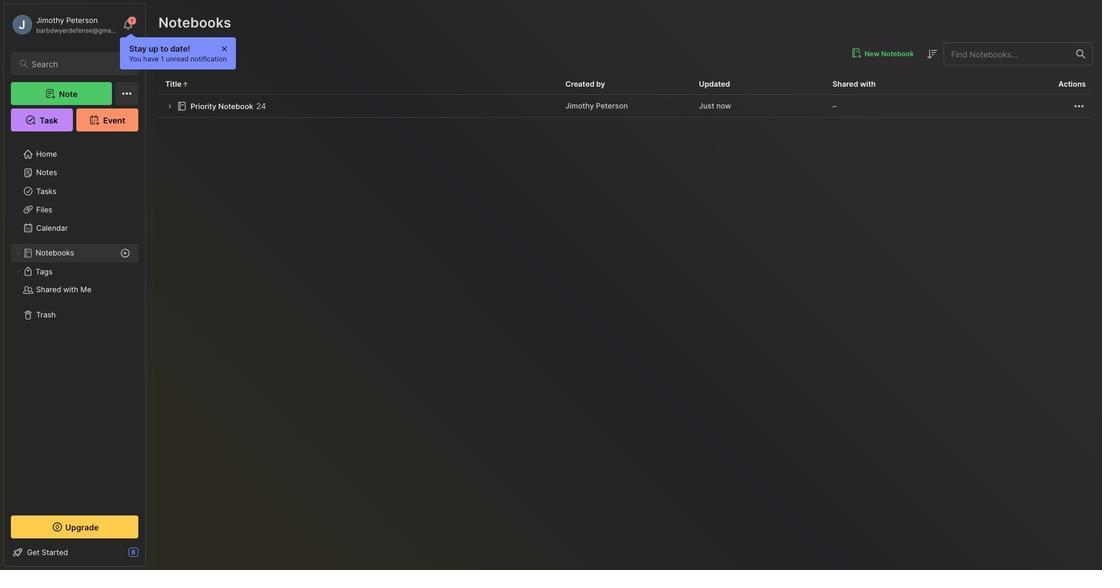 Task type: vqa. For each thing, say whether or not it's contained in the screenshot.
NUMBERED LIST 'icon'
no



Task type: describe. For each thing, give the bounding box(es) containing it.
main element
[[0, 0, 149, 570]]

Search text field
[[32, 59, 128, 69]]

Account field
[[11, 13, 117, 36]]

click to collapse image
[[145, 549, 154, 563]]

More actions field
[[1073, 99, 1086, 113]]



Task type: locate. For each thing, give the bounding box(es) containing it.
Sort field
[[926, 47, 939, 61]]

tooltip
[[120, 33, 236, 69]]

expand notebooks image
[[15, 250, 22, 257]]

tree
[[4, 138, 145, 505]]

expand tags image
[[15, 268, 22, 275]]

tree inside main element
[[4, 138, 145, 505]]

more actions image
[[1073, 99, 1086, 113]]

none search field inside main element
[[32, 57, 128, 71]]

arrow image
[[165, 102, 174, 111]]

Help and Learning task checklist field
[[4, 543, 145, 562]]

Find Notebooks… text field
[[945, 45, 1070, 63]]

None search field
[[32, 57, 128, 71]]

sort options image
[[926, 47, 939, 61]]

row
[[158, 95, 1093, 118]]



